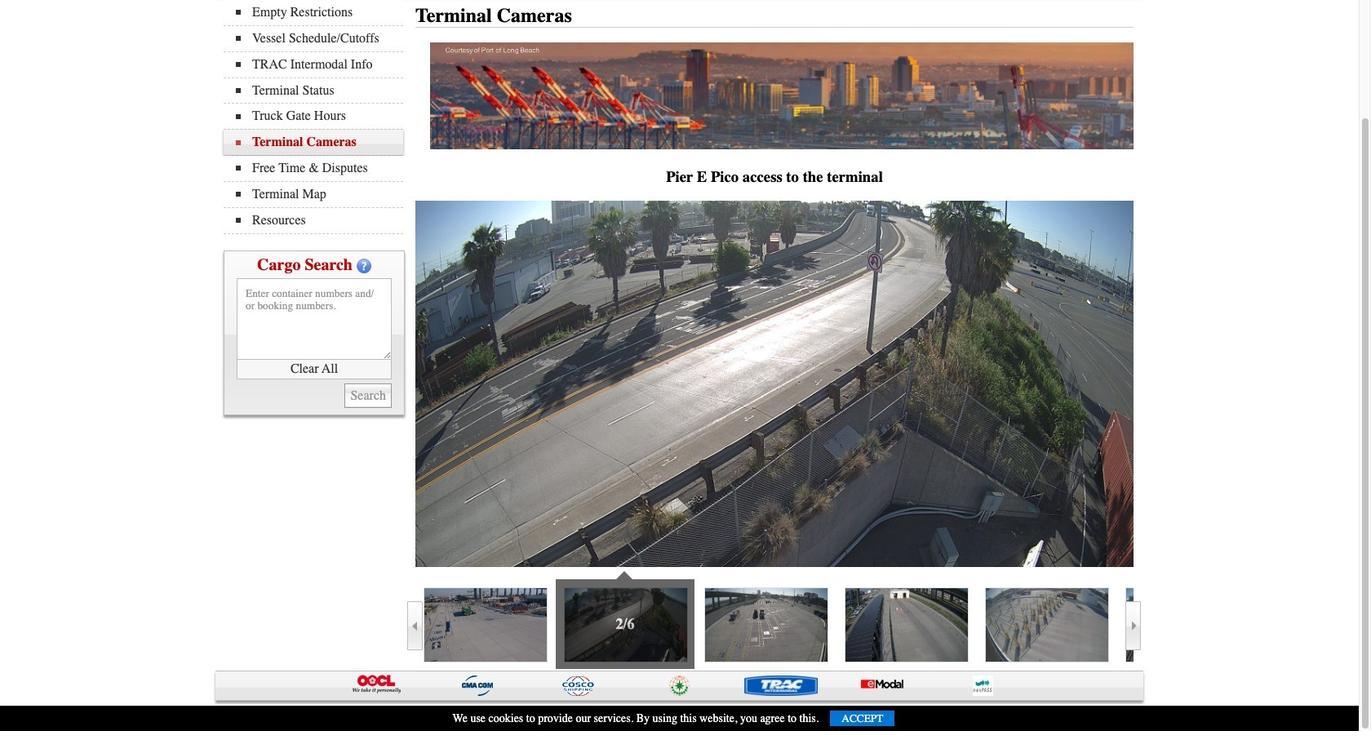 Task type: vqa. For each thing, say whether or not it's contained in the screenshot.
OCTOBER
no



Task type: locate. For each thing, give the bounding box(es) containing it.
None submit
[[345, 383, 392, 408]]

menu bar
[[224, 0, 411, 234]]



Task type: describe. For each thing, give the bounding box(es) containing it.
Enter container numbers and/ or booking numbers.  text field
[[237, 278, 392, 360]]



